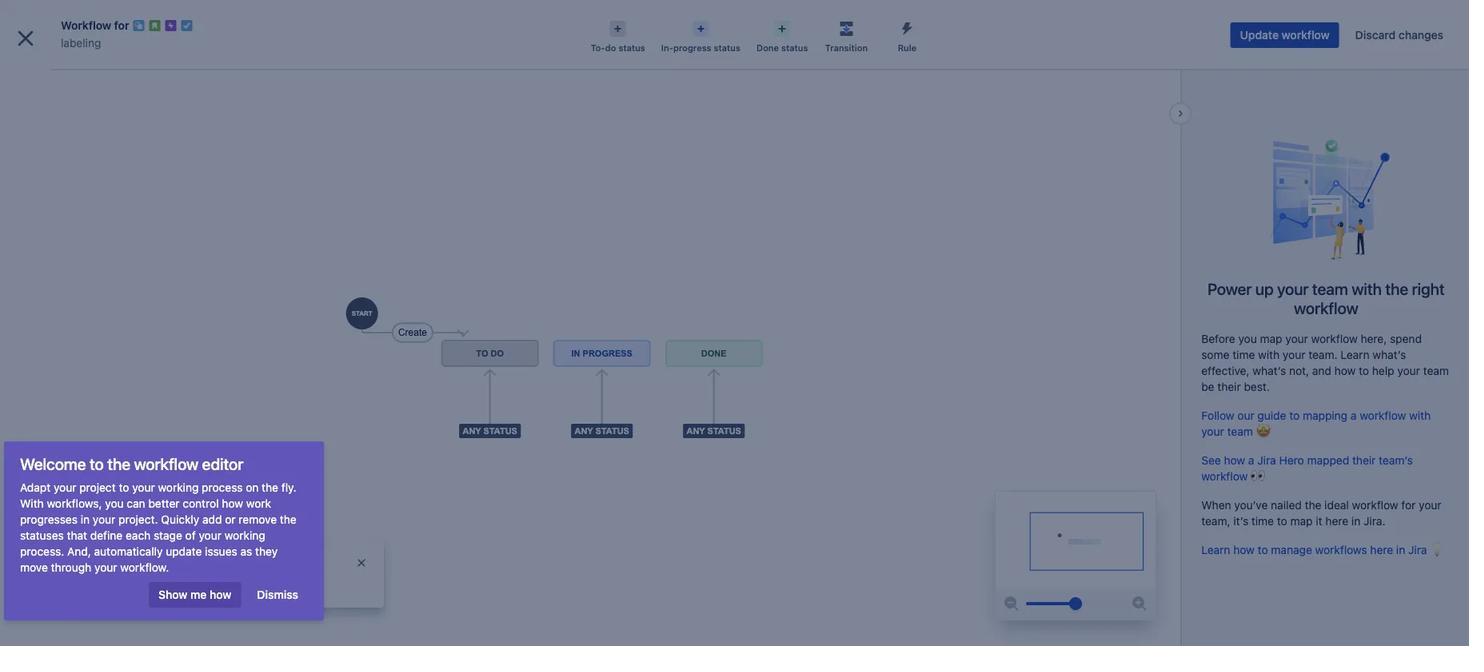 Task type: describe. For each thing, give the bounding box(es) containing it.
some
[[1202, 348, 1230, 361]]

editor
[[202, 454, 243, 473]]

power
[[1208, 279, 1252, 298]]

success image
[[77, 554, 96, 573]]

me
[[190, 588, 207, 602]]

with inside follow our guide to mapping a workflow with your team
[[1409, 409, 1431, 422]]

in inside welcome to the workflow editor adapt your project to your working process on the fly. with workflows, you can better control how work progresses in your project. quickly add or remove the statuses that define each stage of your working process. and, automatically update issues as they move through your workflow.
[[81, 513, 90, 526]]

for inside "when you've nailed the ideal workflow for your team, it's time to map it here in jira."
[[1402, 498, 1416, 511]]

your inside "when you've nailed the ideal workflow for your team, it's time to map it here in jira."
[[1419, 498, 1442, 511]]

rule button
[[877, 16, 938, 54]]

you're
[[19, 590, 48, 602]]

update
[[1240, 28, 1279, 42]]

3 status from the left
[[781, 43, 808, 53]]

our
[[1238, 409, 1255, 422]]

add
[[202, 513, 222, 526]]

through
[[51, 561, 91, 574]]

close workflow editor image
[[13, 26, 38, 51]]

power up your team with the right workflow
[[1208, 279, 1445, 317]]

done
[[757, 43, 779, 53]]

discard changes button
[[1346, 22, 1453, 48]]

type
[[140, 556, 164, 570]]

project.
[[118, 513, 158, 526]]

"story"
[[109, 580, 146, 594]]

you've
[[1235, 498, 1268, 511]]

team,
[[1202, 514, 1231, 527]]

you're in the workflow viewfinder, use the arrow keys to move it element
[[996, 492, 1156, 588]]

the inside "when you've nailed the ideal workflow for your team, it's time to map it here in jira."
[[1305, 498, 1322, 511]]

jira.
[[1364, 514, 1386, 527]]

spend
[[1390, 332, 1422, 345]]

successfully
[[199, 580, 263, 594]]

workflow
[[61, 19, 111, 32]]

the inside the power up your team with the right workflow
[[1386, 279, 1409, 298]]

when you've nailed the ideal workflow for your team, it's time to map it here in jira.
[[1202, 498, 1442, 527]]

0 vertical spatial for
[[114, 19, 129, 32]]

update
[[166, 545, 202, 558]]

each
[[126, 529, 151, 542]]

how inside welcome to the workflow editor adapt your project to your working process on the fly. with workflows, you can better control how work progresses in your project. quickly add or remove the statuses that define each stage of your working process. and, automatically update issues as they move through your workflow.
[[222, 497, 243, 510]]

fly.
[[281, 481, 296, 494]]

and
[[1312, 364, 1332, 377]]

dismiss
[[257, 588, 298, 602]]

on
[[246, 481, 259, 494]]

to inside follow our guide to mapping a workflow with your team
[[1290, 409, 1300, 422]]

the right remove
[[280, 513, 297, 526]]

1 vertical spatial here
[[1371, 543, 1394, 556]]

team inside before you map your workflow here, spend some time with your team. learn what's effective, what's not, and how to help your team be their best.
[[1423, 364, 1449, 377]]

2 group from the top
[[6, 293, 186, 368]]

here inside "when you've nailed the ideal workflow for your team, it's time to map it here in jira."
[[1326, 514, 1349, 527]]

it
[[1316, 514, 1323, 527]]

workflow inside update workflow button
[[1282, 28, 1330, 42]]

that
[[67, 529, 87, 542]]

define
[[90, 529, 123, 542]]

workflows,
[[47, 497, 102, 510]]

transition
[[825, 43, 868, 53]]

not,
[[1289, 364, 1309, 377]]

quickly
[[161, 513, 199, 526]]

right
[[1412, 279, 1445, 298]]

how inside the show me how button
[[210, 588, 232, 602]]

discard changes
[[1356, 28, 1444, 42]]

welcome
[[20, 454, 86, 473]]

1 horizontal spatial project
[[141, 590, 173, 602]]

workflow for
[[61, 19, 129, 32]]

learn for learn more
[[70, 612, 96, 623]]

follow
[[1202, 409, 1235, 422]]

learn inside before you map your workflow here, spend some time with your team. learn what's effective, what's not, and how to help your team be their best.
[[1341, 348, 1370, 361]]

done status
[[757, 43, 808, 53]]

done status button
[[749, 16, 816, 54]]

it's
[[1234, 514, 1249, 527]]

the right on
[[262, 481, 278, 494]]

create button
[[583, 9, 637, 35]]

Zoom level range field
[[1026, 588, 1126, 620]]

👀
[[1251, 469, 1262, 483]]

💡
[[1430, 543, 1442, 556]]

control
[[183, 497, 219, 510]]

to-do status
[[591, 43, 645, 53]]

status for to-do status
[[619, 43, 645, 53]]

to right welcome
[[90, 454, 104, 473]]

create
[[592, 15, 627, 28]]

nailed
[[1271, 498, 1302, 511]]

a inside follow our guide to mapping a workflow with your team
[[1351, 409, 1357, 422]]

issue type created
[[109, 556, 208, 570]]

labeling
[[61, 36, 101, 50]]

show me how
[[158, 588, 232, 602]]

dismiss image
[[355, 557, 368, 570]]

welcome to the workflow editor adapt your project to your working process on the fly. with workflows, you can better control how work progresses in your project. quickly add or remove the statuses that define each stage of your working process. and, automatically update issues as they move through your workflow.
[[20, 454, 297, 574]]

your inside follow our guide to mapping a workflow with your team
[[1202, 425, 1224, 438]]

adapt
[[20, 481, 51, 494]]

guide
[[1258, 409, 1287, 422]]

workflows
[[1315, 543, 1367, 556]]

0 vertical spatial what's
[[1373, 348, 1406, 361]]

1 vertical spatial what's
[[1253, 364, 1286, 377]]

effective,
[[1202, 364, 1250, 377]]

1 vertical spatial jira
[[1409, 543, 1427, 556]]

workflow inside "when you've nailed the ideal workflow for your team, it's time to map it here in jira."
[[1352, 498, 1399, 511]]

mapping
[[1303, 409, 1348, 422]]

created
[[167, 556, 208, 570]]

learn more button
[[70, 611, 122, 624]]

team inside follow our guide to mapping a workflow with your team
[[1227, 425, 1253, 438]]

you inside welcome to the workflow editor adapt your project to your working process on the fly. with workflows, you can better control how work progresses in your project. quickly add or remove the statuses that define each stage of your working process. and, automatically update issues as they move through your workflow.
[[105, 497, 124, 510]]

project inside welcome to the workflow editor adapt your project to your working process on the fly. with workflows, you can better control how work progresses in your project. quickly add or remove the statuses that define each stage of your working process. and, automatically update issues as they move through your workflow.
[[79, 481, 116, 494]]

to left 'manage'
[[1258, 543, 1268, 556]]

when
[[1202, 498, 1231, 511]]

process
[[202, 481, 243, 494]]

in right you're
[[51, 590, 59, 602]]

"story" has been successfully created.
[[109, 580, 309, 594]]

1 horizontal spatial working
[[225, 529, 265, 542]]

status for in-progress status
[[714, 43, 741, 53]]

time inside before you map your workflow here, spend some time with your team. learn what's effective, what's not, and how to help your team be their best.
[[1233, 348, 1255, 361]]

as
[[240, 545, 252, 558]]

hero
[[1279, 453, 1304, 467]]

to up can
[[119, 481, 129, 494]]

and,
[[67, 545, 91, 558]]

to inside before you map your workflow here, spend some time with your team. learn what's effective, what's not, and how to help your team be their best.
[[1359, 364, 1369, 377]]

here,
[[1361, 332, 1387, 345]]

help
[[1372, 364, 1395, 377]]



Task type: locate. For each thing, give the bounding box(es) containing it.
up
[[1256, 279, 1274, 298]]

1 vertical spatial learn
[[1202, 543, 1231, 556]]

here down ideal
[[1326, 514, 1349, 527]]

time
[[1233, 348, 1255, 361], [1252, 514, 1274, 527]]

2 vertical spatial a
[[61, 590, 67, 602]]

0 vertical spatial a
[[1351, 409, 1357, 422]]

0 horizontal spatial working
[[158, 481, 199, 494]]

1 vertical spatial team
[[1423, 364, 1449, 377]]

has
[[149, 580, 168, 594]]

their
[[1218, 380, 1241, 393], [1353, 453, 1376, 467]]

1 vertical spatial their
[[1353, 453, 1376, 467]]

1 horizontal spatial with
[[1352, 279, 1382, 298]]

follow our guide to mapping a workflow with your team
[[1202, 409, 1431, 438]]

0 horizontal spatial with
[[1258, 348, 1280, 361]]

in-
[[661, 43, 673, 53]]

here
[[1326, 514, 1349, 527], [1371, 543, 1394, 556]]

working
[[158, 481, 199, 494], [225, 529, 265, 542]]

project up workflows,
[[79, 481, 116, 494]]

a up 👀
[[1249, 453, 1255, 467]]

workflow inside welcome to the workflow editor adapt your project to your working process on the fly. with workflows, you can better control how work progresses in your project. quickly add or remove the statuses that define each stage of your working process. and, automatically update issues as they move through your workflow.
[[134, 454, 198, 473]]

map left it at bottom right
[[1291, 514, 1313, 527]]

to right guide
[[1290, 409, 1300, 422]]

dismiss button
[[248, 582, 308, 608]]

the
[[1386, 279, 1409, 298], [107, 454, 130, 473], [262, 481, 278, 494], [1305, 498, 1322, 511], [280, 513, 297, 526]]

how
[[1335, 364, 1356, 377], [1224, 453, 1246, 467], [222, 497, 243, 510], [1234, 543, 1255, 556], [210, 588, 232, 602]]

created.
[[266, 580, 309, 594]]

0 horizontal spatial for
[[114, 19, 129, 32]]

process.
[[20, 545, 64, 558]]

jira software image
[[42, 12, 149, 32], [42, 12, 149, 32]]

time down you've
[[1252, 514, 1274, 527]]

status right do
[[619, 43, 645, 53]]

you left can
[[105, 497, 124, 510]]

in inside "when you've nailed the ideal workflow for your team, it's time to map it here in jira."
[[1352, 514, 1361, 527]]

team right help
[[1423, 364, 1449, 377]]

team right up
[[1312, 279, 1348, 298]]

how right and
[[1335, 364, 1356, 377]]

with up here,
[[1352, 279, 1382, 298]]

changes
[[1399, 28, 1444, 42]]

create banner
[[0, 0, 1469, 45]]

0 horizontal spatial status
[[619, 43, 645, 53]]

to-
[[591, 43, 605, 53]]

working up better
[[158, 481, 199, 494]]

in-progress status button
[[653, 16, 749, 54]]

a for project
[[61, 590, 67, 602]]

for right workflow at the top left
[[114, 19, 129, 32]]

learn down here,
[[1341, 348, 1370, 361]]

1 horizontal spatial learn
[[1202, 543, 1231, 556]]

0 horizontal spatial here
[[1326, 514, 1349, 527]]

to down nailed
[[1277, 514, 1288, 527]]

0 vertical spatial their
[[1218, 380, 1241, 393]]

working up as
[[225, 529, 265, 542]]

remove
[[239, 513, 277, 526]]

what's
[[1373, 348, 1406, 361], [1253, 364, 1286, 377]]

team inside the power up your team with the right workflow
[[1312, 279, 1348, 298]]

jira
[[1258, 453, 1276, 467], [1409, 543, 1427, 556]]

2 horizontal spatial a
[[1351, 409, 1357, 422]]

0 horizontal spatial a
[[61, 590, 67, 602]]

0 horizontal spatial you
[[105, 497, 124, 510]]

for down team's
[[1402, 498, 1416, 511]]

with up team's
[[1409, 409, 1431, 422]]

their inside the see how a jira hero mapped their team's workflow
[[1353, 453, 1376, 467]]

update workflow button
[[1231, 22, 1340, 48]]

0 horizontal spatial map
[[1260, 332, 1283, 345]]

map down up
[[1260, 332, 1283, 345]]

2 vertical spatial with
[[1409, 409, 1431, 422]]

better
[[148, 497, 180, 510]]

be
[[1202, 380, 1215, 393]]

2 vertical spatial team
[[1227, 425, 1253, 438]]

team's
[[1379, 453, 1413, 467]]

rule
[[898, 43, 917, 53]]

team
[[1312, 279, 1348, 298], [1423, 364, 1449, 377], [1227, 425, 1253, 438]]

jira up 👀
[[1258, 453, 1276, 467]]

how down it's
[[1234, 543, 1255, 556]]

workflow inside the power up your team with the right workflow
[[1294, 299, 1359, 317]]

work
[[246, 497, 271, 510]]

primary element
[[10, 0, 1165, 44]]

🤩
[[1256, 425, 1267, 438]]

a for mapped
[[1249, 453, 1255, 467]]

0 vertical spatial project
[[79, 481, 116, 494]]

here down jira.
[[1371, 543, 1394, 556]]

in left jira.
[[1352, 514, 1361, 527]]

zoom out image
[[1002, 594, 1022, 614]]

0 vertical spatial time
[[1233, 348, 1255, 361]]

workflow inside before you map your workflow here, spend some time with your team. learn what's effective, what's not, and how to help your team be their best.
[[1312, 332, 1358, 345]]

you inside before you map your workflow here, spend some time with your team. learn what's effective, what's not, and how to help your team be their best.
[[1239, 332, 1257, 345]]

1 horizontal spatial you
[[1239, 332, 1257, 345]]

issues
[[205, 545, 237, 558]]

best.
[[1244, 380, 1270, 393]]

do
[[605, 43, 616, 53]]

can
[[127, 497, 145, 510]]

power up your team with the right workflow dialog
[[0, 0, 1469, 646]]

0 horizontal spatial learn
[[70, 612, 96, 623]]

2 horizontal spatial team
[[1423, 364, 1449, 377]]

zoom in image
[[1130, 594, 1150, 614]]

you
[[1239, 332, 1257, 345], [105, 497, 124, 510]]

1 horizontal spatial team
[[1312, 279, 1348, 298]]

time inside "when you've nailed the ideal workflow for your team, it's time to map it here in jira."
[[1252, 514, 1274, 527]]

their left team's
[[1353, 453, 1376, 467]]

in up the that
[[81, 513, 90, 526]]

workflow inside the see how a jira hero mapped their team's workflow
[[1202, 469, 1248, 483]]

move
[[20, 561, 48, 574]]

the up can
[[107, 454, 130, 473]]

before
[[1202, 332, 1236, 345]]

0 horizontal spatial jira
[[1258, 453, 1276, 467]]

0 vertical spatial learn
[[1341, 348, 1370, 361]]

2 horizontal spatial status
[[781, 43, 808, 53]]

0 horizontal spatial their
[[1218, 380, 1241, 393]]

how right me
[[210, 588, 232, 602]]

1 vertical spatial a
[[1249, 453, 1255, 467]]

0 vertical spatial with
[[1352, 279, 1382, 298]]

0 vertical spatial working
[[158, 481, 199, 494]]

1 vertical spatial with
[[1258, 348, 1280, 361]]

transition button
[[816, 16, 877, 54]]

1 vertical spatial you
[[105, 497, 124, 510]]

a left team-
[[61, 590, 67, 602]]

how inside before you map your workflow here, spend some time with your team. learn what's effective, what's not, and how to help your team be their best.
[[1335, 364, 1356, 377]]

1 vertical spatial map
[[1291, 514, 1313, 527]]

1 vertical spatial time
[[1252, 514, 1274, 527]]

1 horizontal spatial map
[[1291, 514, 1313, 527]]

your inside the power up your team with the right workflow
[[1277, 279, 1309, 298]]

of
[[185, 529, 196, 542]]

team down our
[[1227, 425, 1253, 438]]

1 horizontal spatial their
[[1353, 453, 1376, 467]]

how inside the see how a jira hero mapped their team's workflow
[[1224, 453, 1246, 467]]

1 group from the top
[[6, 215, 186, 453]]

show me how button
[[149, 582, 241, 608]]

1 vertical spatial project
[[141, 590, 173, 602]]

jira inside the see how a jira hero mapped their team's workflow
[[1258, 453, 1276, 467]]

they
[[255, 545, 278, 558]]

update workflow
[[1240, 28, 1330, 42]]

managed
[[96, 590, 138, 602]]

map inside before you map your workflow here, spend some time with your team. learn what's effective, what's not, and how to help your team be their best.
[[1260, 332, 1283, 345]]

3 group from the top
[[6, 368, 186, 411]]

2 vertical spatial learn
[[70, 612, 96, 623]]

team.
[[1309, 348, 1338, 361]]

how up or
[[222, 497, 243, 510]]

learn down team-
[[70, 612, 96, 623]]

with inside the power up your team with the right workflow
[[1352, 279, 1382, 298]]

their down effective,
[[1218, 380, 1241, 393]]

or
[[225, 513, 236, 526]]

to-do status button
[[583, 16, 653, 54]]

you're in a team-managed project
[[19, 590, 173, 602]]

0 vertical spatial map
[[1260, 332, 1283, 345]]

0 vertical spatial you
[[1239, 332, 1257, 345]]

learn down 'team,'
[[1202, 543, 1231, 556]]

0 vertical spatial here
[[1326, 514, 1349, 527]]

time up effective,
[[1233, 348, 1255, 361]]

a right mapping
[[1351, 409, 1357, 422]]

1 horizontal spatial for
[[1402, 498, 1416, 511]]

with
[[20, 497, 44, 510]]

the left right
[[1386, 279, 1409, 298]]

show
[[158, 588, 187, 602]]

0 vertical spatial jira
[[1258, 453, 1276, 467]]

a inside the see how a jira hero mapped their team's workflow
[[1249, 453, 1255, 467]]

the up it at bottom right
[[1305, 498, 1322, 511]]

labeling link
[[61, 34, 101, 53]]

you right before
[[1239, 332, 1257, 345]]

1 vertical spatial working
[[225, 529, 265, 542]]

2 status from the left
[[714, 43, 741, 53]]

to left help
[[1359, 364, 1369, 377]]

manage
[[1271, 543, 1312, 556]]

team-
[[69, 590, 96, 602]]

project
[[79, 481, 116, 494], [141, 590, 173, 602]]

0 vertical spatial team
[[1312, 279, 1348, 298]]

to inside "when you've nailed the ideal workflow for your team, it's time to map it here in jira."
[[1277, 514, 1288, 527]]

jira left the 💡
[[1409, 543, 1427, 556]]

their inside before you map your workflow here, spend some time with your team. learn what's effective, what's not, and how to help your team be their best.
[[1218, 380, 1241, 393]]

with up best.
[[1258, 348, 1280, 361]]

mapped
[[1307, 453, 1350, 467]]

with
[[1352, 279, 1382, 298], [1258, 348, 1280, 361], [1409, 409, 1431, 422]]

status right "progress"
[[714, 43, 741, 53]]

progress
[[673, 43, 711, 53]]

4 group from the top
[[6, 407, 186, 448]]

with inside before you map your workflow here, spend some time with your team. learn what's effective, what's not, and how to help your team be their best.
[[1258, 348, 1280, 361]]

1 horizontal spatial here
[[1371, 543, 1394, 556]]

1 status from the left
[[619, 43, 645, 53]]

what's up help
[[1373, 348, 1406, 361]]

in left the 💡
[[1397, 543, 1406, 556]]

in-progress status
[[661, 43, 741, 53]]

1 vertical spatial for
[[1402, 498, 1416, 511]]

project down workflow.
[[141, 590, 173, 602]]

0 horizontal spatial project
[[79, 481, 116, 494]]

been
[[171, 580, 196, 594]]

1 horizontal spatial what's
[[1373, 348, 1406, 361]]

2 horizontal spatial with
[[1409, 409, 1431, 422]]

map inside "when you've nailed the ideal workflow for your team, it's time to map it here in jira."
[[1291, 514, 1313, 527]]

status right done
[[781, 43, 808, 53]]

ideal
[[1325, 498, 1349, 511]]

map
[[1260, 332, 1283, 345], [1291, 514, 1313, 527]]

learn more
[[70, 612, 122, 623]]

statuses
[[20, 529, 64, 542]]

2 horizontal spatial learn
[[1341, 348, 1370, 361]]

learn inside button
[[70, 612, 96, 623]]

to
[[1359, 364, 1369, 377], [1290, 409, 1300, 422], [90, 454, 104, 473], [119, 481, 129, 494], [1277, 514, 1288, 527], [1258, 543, 1268, 556]]

Search field
[[1165, 9, 1325, 35]]

how right see on the right
[[1224, 453, 1246, 467]]

learn how to manage workflows here in jira 💡
[[1202, 543, 1442, 556]]

before you map your workflow here, spend some time with your team. learn what's effective, what's not, and how to help your team be their best.
[[1202, 332, 1449, 393]]

learn for learn how to manage workflows here in jira 💡
[[1202, 543, 1231, 556]]

group
[[6, 215, 186, 453], [6, 293, 186, 368], [6, 368, 186, 411], [6, 407, 186, 448]]

1 horizontal spatial a
[[1249, 453, 1255, 467]]

in
[[81, 513, 90, 526], [1352, 514, 1361, 527], [1397, 543, 1406, 556], [51, 590, 59, 602]]

automatically
[[94, 545, 163, 558]]

workflow inside follow our guide to mapping a workflow with your team
[[1360, 409, 1406, 422]]

what's up best.
[[1253, 364, 1286, 377]]

0 horizontal spatial team
[[1227, 425, 1253, 438]]

learn
[[1341, 348, 1370, 361], [1202, 543, 1231, 556], [70, 612, 96, 623]]

0 horizontal spatial what's
[[1253, 364, 1286, 377]]

1 horizontal spatial status
[[714, 43, 741, 53]]

see how a jira hero mapped their team's workflow
[[1202, 453, 1413, 483]]

1 horizontal spatial jira
[[1409, 543, 1427, 556]]



Task type: vqa. For each thing, say whether or not it's contained in the screenshot.
time to the top
yes



